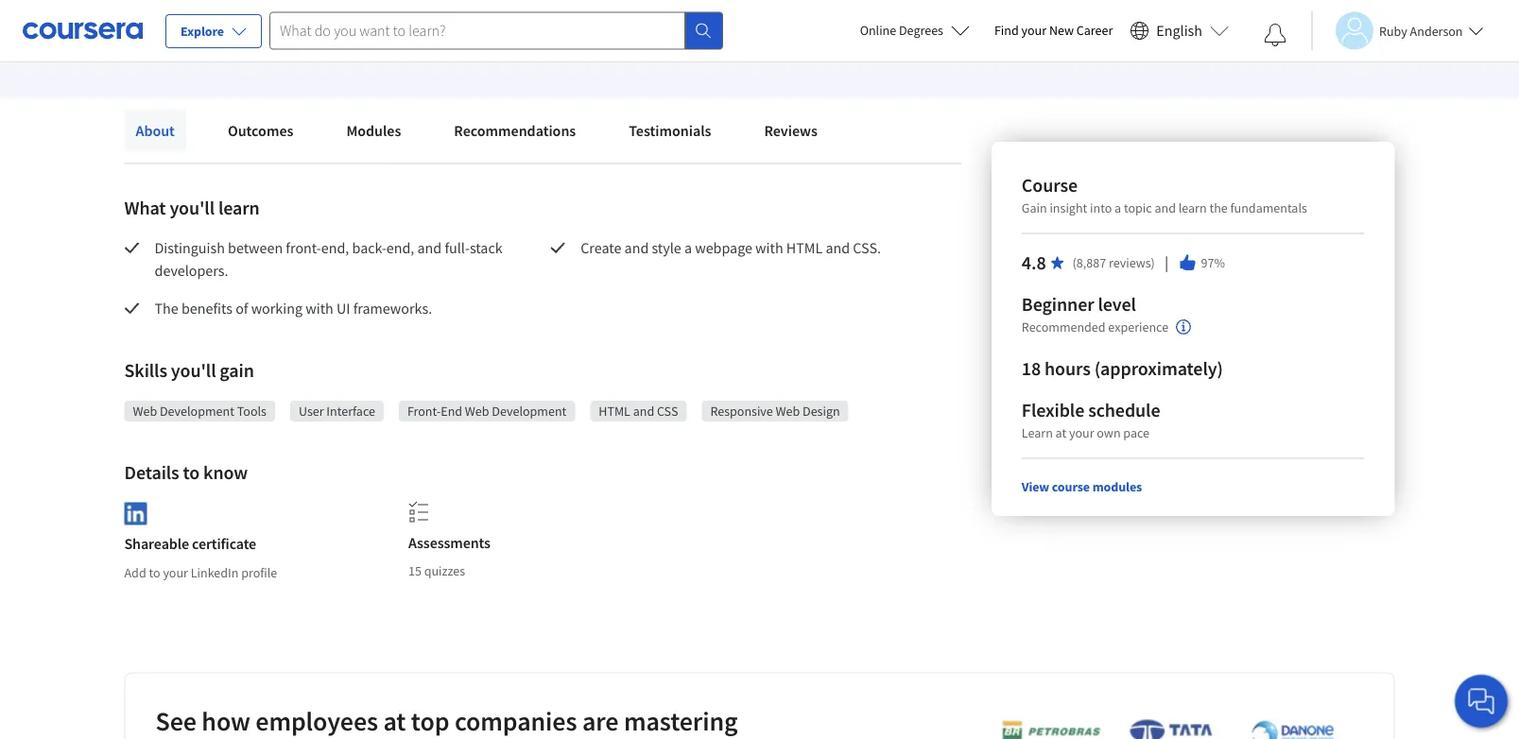 Task type: vqa. For each thing, say whether or not it's contained in the screenshot.
Learn within Flexible schedule Learn at your own pace
yes



Task type: describe. For each thing, give the bounding box(es) containing it.
find your new career link
[[985, 19, 1123, 43]]

at for your
[[1056, 425, 1067, 442]]

add
[[124, 564, 146, 581]]

to for your
[[149, 564, 160, 581]]

reviews link
[[753, 110, 829, 151]]

at for top
[[383, 705, 406, 738]]

add to your linkedin profile
[[124, 564, 277, 581]]

view course modules
[[1022, 479, 1143, 496]]

learn inside course gain insight into a topic and learn the fundamentals
[[1179, 200, 1207, 217]]

how
[[202, 705, 250, 738]]

4.8
[[1022, 251, 1047, 275]]

career
[[1077, 22, 1113, 39]]

15
[[409, 563, 422, 580]]

online degrees
[[860, 22, 944, 39]]

and left style
[[625, 238, 649, 257]]

online degrees button
[[845, 9, 985, 51]]

15 quizzes
[[409, 563, 465, 580]]

online
[[860, 22, 897, 39]]

are
[[583, 705, 619, 738]]

0 vertical spatial html
[[787, 238, 823, 257]]

your inside the flexible schedule learn at your own pace
[[1070, 425, 1095, 442]]

user interface
[[299, 403, 375, 420]]

certificate
[[192, 535, 256, 554]]

recommendations link
[[443, 110, 588, 151]]

beginner
[[1022, 293, 1095, 316]]

level
[[1098, 293, 1137, 316]]

|
[[1163, 253, 1171, 273]]

in-
[[156, 739, 186, 740]]

coursera image
[[23, 15, 143, 46]]

into
[[1090, 200, 1112, 217]]

1 vertical spatial a
[[685, 238, 692, 257]]

mastering
[[624, 705, 738, 738]]

(8,887
[[1073, 254, 1107, 271]]

benefits
[[182, 299, 233, 318]]

see
[[156, 705, 197, 738]]

between
[[228, 238, 283, 257]]

stack
[[470, 238, 503, 257]]

companies
[[455, 705, 577, 738]]

course gain insight into a topic and learn the fundamentals
[[1022, 174, 1308, 217]]

testimonials
[[629, 121, 712, 140]]

of
[[236, 299, 248, 318]]

ruby anderson button
[[1312, 12, 1484, 50]]

about link
[[124, 110, 186, 151]]

and inside distinguish between front-end, back-end, and full-stack developers.
[[418, 238, 442, 257]]

insight
[[1050, 200, 1088, 217]]

quizzes
[[424, 563, 465, 580]]

degrees
[[899, 22, 944, 39]]

gain
[[1022, 200, 1048, 217]]

front-
[[408, 403, 441, 420]]

3 web from the left
[[776, 403, 800, 420]]

(approximately)
[[1095, 357, 1224, 381]]

style
[[652, 238, 682, 257]]

and inside course gain insight into a topic and learn the fundamentals
[[1155, 200, 1176, 217]]

frameworks.
[[353, 299, 432, 318]]

2 web from the left
[[465, 403, 489, 420]]

webpage
[[695, 238, 753, 257]]

shareable
[[124, 535, 189, 554]]

html and css
[[599, 403, 678, 420]]

responsive web design
[[711, 403, 840, 420]]

the
[[155, 299, 178, 318]]

back-
[[352, 238, 387, 257]]

ruby
[[1380, 22, 1408, 39]]

1 horizontal spatial with
[[306, 299, 334, 318]]

new
[[1050, 22, 1074, 39]]

modules link
[[335, 110, 413, 151]]

97%
[[1202, 254, 1226, 271]]

ui
[[337, 299, 350, 318]]

view
[[1022, 479, 1050, 496]]

chat with us image
[[1467, 687, 1497, 717]]

create and style a webpage with html and css.
[[581, 238, 881, 257]]

2 development from the left
[[492, 403, 567, 420]]

18 hours (approximately)
[[1022, 357, 1224, 381]]

css.
[[853, 238, 881, 257]]

more
[[389, 32, 422, 51]]

and left the css on the bottom of the page
[[633, 403, 655, 420]]

flexible schedule learn at your own pace
[[1022, 399, 1161, 442]]

course
[[1022, 174, 1078, 197]]

and left css.
[[826, 238, 850, 257]]

experience
[[1109, 319, 1169, 336]]

design
[[803, 403, 840, 420]]

distinguish
[[155, 238, 225, 257]]

tools
[[237, 403, 267, 420]]

What do you want to learn? text field
[[270, 12, 686, 50]]

create
[[581, 238, 622, 257]]

view course modules link
[[1022, 479, 1143, 496]]

details
[[124, 461, 179, 485]]

pace
[[1124, 425, 1150, 442]]

1 vertical spatial with
[[756, 238, 784, 257]]



Task type: locate. For each thing, give the bounding box(es) containing it.
1 web from the left
[[133, 403, 157, 420]]

full-
[[445, 238, 470, 257]]

find
[[995, 22, 1019, 39]]

1 horizontal spatial html
[[787, 238, 823, 257]]

to left know
[[183, 461, 200, 485]]

css
[[657, 403, 678, 420]]

shareable certificate
[[124, 535, 256, 554]]

gain
[[220, 359, 254, 383]]

coursera plus image
[[214, 37, 329, 48]]

1 horizontal spatial development
[[492, 403, 567, 420]]

web development tools
[[133, 403, 267, 420]]

reviews)
[[1109, 254, 1156, 271]]

1 horizontal spatial at
[[1056, 425, 1067, 442]]

1 horizontal spatial end,
[[387, 238, 415, 257]]

0 vertical spatial to
[[183, 461, 200, 485]]

working
[[251, 299, 303, 318]]

1 vertical spatial you'll
[[171, 359, 216, 383]]

development right end at the bottom left of the page
[[492, 403, 567, 420]]

user
[[299, 403, 324, 420]]

1 development from the left
[[160, 403, 234, 420]]

1 horizontal spatial learn
[[1179, 200, 1207, 217]]

None search field
[[270, 12, 724, 50]]

1 vertical spatial your
[[1070, 425, 1095, 442]]

2 vertical spatial your
[[163, 564, 188, 581]]

2 horizontal spatial web
[[776, 403, 800, 420]]

profile
[[241, 564, 277, 581]]

learn up between
[[218, 196, 260, 220]]

learn left the on the right of page
[[1179, 200, 1207, 217]]

included with
[[124, 32, 214, 51]]

0 vertical spatial learn
[[350, 32, 386, 51]]

you'll up distinguish
[[170, 196, 215, 220]]

2 horizontal spatial your
[[1070, 425, 1095, 442]]

skills
[[284, 739, 342, 740]]

at inside the flexible schedule learn at your own pace
[[1056, 425, 1067, 442]]

a right style
[[685, 238, 692, 257]]

0 horizontal spatial web
[[133, 403, 157, 420]]

0 horizontal spatial learn
[[218, 196, 260, 220]]

0 horizontal spatial learn
[[350, 32, 386, 51]]

0 vertical spatial at
[[1056, 425, 1067, 442]]

to right add
[[149, 564, 160, 581]]

learn down flexible
[[1022, 425, 1053, 442]]

•
[[337, 31, 343, 52]]

0 horizontal spatial at
[[383, 705, 406, 738]]

with left ui
[[306, 299, 334, 318]]

developers.
[[155, 261, 228, 280]]

fundamentals
[[1231, 200, 1308, 217]]

end
[[441, 403, 463, 420]]

and right topic
[[1155, 200, 1176, 217]]

front-
[[286, 238, 321, 257]]

1 vertical spatial html
[[599, 403, 631, 420]]

skills
[[124, 359, 167, 383]]

responsive
[[711, 403, 773, 420]]

(8,887 reviews) |
[[1073, 253, 1171, 273]]

course
[[1052, 479, 1090, 496]]

end, left full-
[[387, 238, 415, 257]]

to for know
[[183, 461, 200, 485]]

hours
[[1045, 357, 1091, 381]]

what you'll learn
[[124, 196, 260, 220]]

web right end at the bottom left of the page
[[465, 403, 489, 420]]

html left css.
[[787, 238, 823, 257]]

show notifications image
[[1264, 24, 1287, 46]]

1 end, from the left
[[321, 238, 349, 257]]

at inside see how employees at top companies are mastering in-demand skills
[[383, 705, 406, 738]]

0 vertical spatial your
[[1022, 22, 1047, 39]]

0 horizontal spatial end,
[[321, 238, 349, 257]]

you'll for what
[[170, 196, 215, 220]]

learn more link
[[350, 30, 422, 53]]

flexible
[[1022, 399, 1085, 422]]

0 horizontal spatial your
[[163, 564, 188, 581]]

own
[[1097, 425, 1121, 442]]

ruby anderson
[[1380, 22, 1464, 39]]

anderson
[[1411, 22, 1464, 39]]

front-end web development
[[408, 403, 567, 420]]

• learn more
[[337, 31, 422, 52]]

0 vertical spatial a
[[1115, 200, 1122, 217]]

1 vertical spatial at
[[383, 705, 406, 738]]

distinguish between front-end, back-end, and full-stack developers.
[[155, 238, 506, 280]]

modules
[[1093, 479, 1143, 496]]

a
[[1115, 200, 1122, 217], [685, 238, 692, 257]]

learn right •
[[350, 32, 386, 51]]

web
[[133, 403, 157, 420], [465, 403, 489, 420], [776, 403, 800, 420]]

testimonials link
[[618, 110, 723, 151]]

included
[[124, 32, 180, 51]]

demand
[[186, 739, 279, 740]]

information about difficulty level pre-requisites. image
[[1177, 320, 1192, 335]]

know
[[203, 461, 248, 485]]

web left design
[[776, 403, 800, 420]]

at down flexible
[[1056, 425, 1067, 442]]

about
[[136, 121, 175, 140]]

schedule
[[1089, 399, 1161, 422]]

0 horizontal spatial a
[[685, 238, 692, 257]]

and left full-
[[418, 238, 442, 257]]

recommended
[[1022, 319, 1106, 336]]

your down shareable certificate
[[163, 564, 188, 581]]

0 horizontal spatial development
[[160, 403, 234, 420]]

a right into
[[1115, 200, 1122, 217]]

2 end, from the left
[[387, 238, 415, 257]]

at left top
[[383, 705, 406, 738]]

see how employees at top companies are mastering in-demand skills
[[156, 705, 738, 740]]

learn inside the flexible schedule learn at your own pace
[[1022, 425, 1053, 442]]

0 vertical spatial you'll
[[170, 196, 215, 220]]

1 horizontal spatial web
[[465, 403, 489, 420]]

what
[[124, 196, 166, 220]]

find your new career
[[995, 22, 1113, 39]]

coursera enterprise logos image
[[974, 719, 1352, 740]]

0 horizontal spatial with
[[183, 32, 211, 51]]

0 vertical spatial with
[[183, 32, 211, 51]]

your left own
[[1070, 425, 1095, 442]]

html
[[787, 238, 823, 257], [599, 403, 631, 420]]

18
[[1022, 357, 1041, 381]]

development
[[160, 403, 234, 420], [492, 403, 567, 420]]

1 vertical spatial to
[[149, 564, 160, 581]]

0 horizontal spatial to
[[149, 564, 160, 581]]

english
[[1157, 21, 1203, 40]]

you'll for skills
[[171, 359, 216, 383]]

a inside course gain insight into a topic and learn the fundamentals
[[1115, 200, 1122, 217]]

2 horizontal spatial with
[[756, 238, 784, 257]]

modules
[[347, 121, 401, 140]]

your right find
[[1022, 22, 1047, 39]]

1 horizontal spatial learn
[[1022, 425, 1053, 442]]

1 horizontal spatial to
[[183, 461, 200, 485]]

1 horizontal spatial a
[[1115, 200, 1122, 217]]

html left the css on the bottom of the page
[[599, 403, 631, 420]]

with right included
[[183, 32, 211, 51]]

web down skills
[[133, 403, 157, 420]]

0 horizontal spatial html
[[599, 403, 631, 420]]

explore button
[[166, 14, 262, 48]]

the
[[1210, 200, 1228, 217]]

learn
[[218, 196, 260, 220], [1179, 200, 1207, 217]]

assessments
[[409, 533, 491, 552]]

with right webpage
[[756, 238, 784, 257]]

with
[[183, 32, 211, 51], [756, 238, 784, 257], [306, 299, 334, 318]]

your
[[1022, 22, 1047, 39], [1070, 425, 1095, 442], [163, 564, 188, 581]]

recommended experience
[[1022, 319, 1169, 336]]

details to know
[[124, 461, 248, 485]]

beginner level
[[1022, 293, 1137, 316]]

the benefits of working with ui frameworks.
[[155, 299, 432, 318]]

1 vertical spatial learn
[[1022, 425, 1053, 442]]

2 vertical spatial with
[[306, 299, 334, 318]]

1 horizontal spatial your
[[1022, 22, 1047, 39]]

outcomes link
[[216, 110, 305, 151]]

end, left back-
[[321, 238, 349, 257]]

you'll up the web development tools
[[171, 359, 216, 383]]

development down skills you'll gain
[[160, 403, 234, 420]]

learn inside "• learn more"
[[350, 32, 386, 51]]

english button
[[1123, 0, 1237, 61]]



